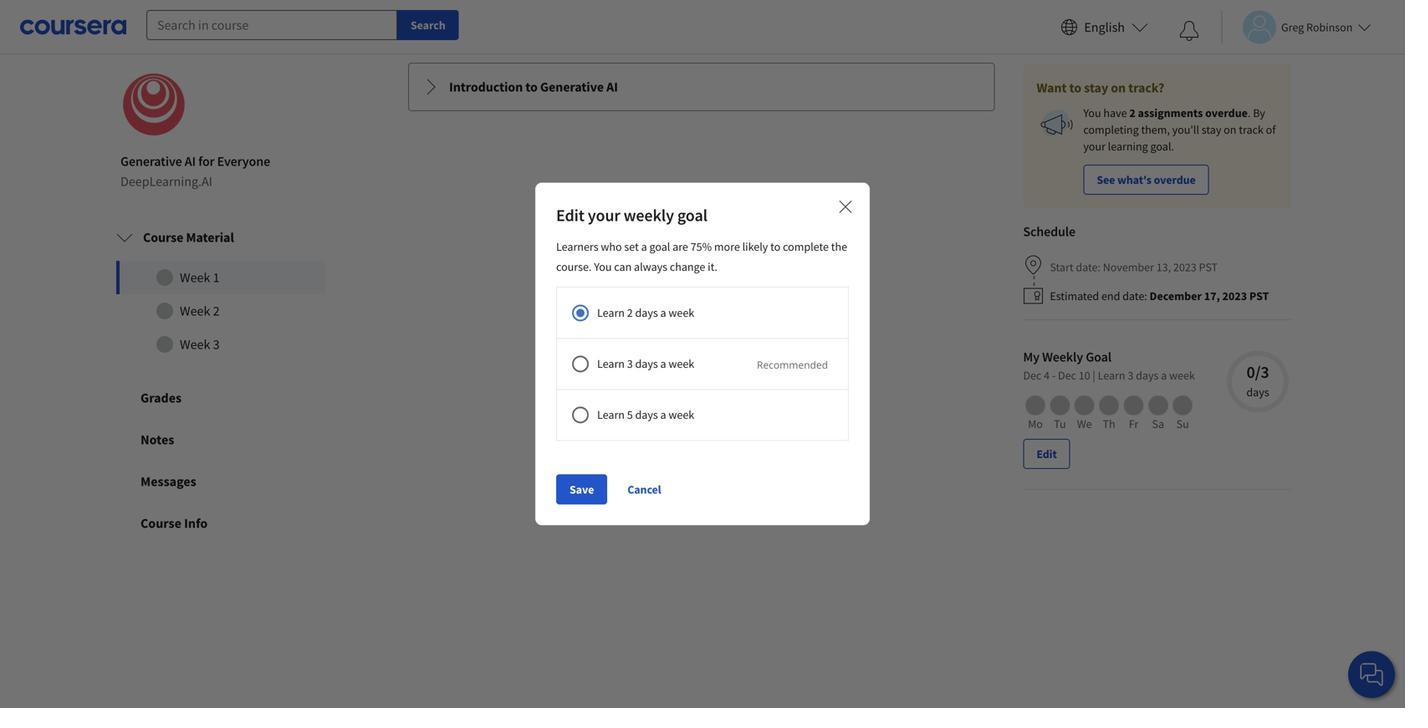Task type: describe. For each thing, give the bounding box(es) containing it.
tu
[[1054, 417, 1066, 432]]

. by completing them, you'll stay on track of your learning goal.
[[1084, 106, 1276, 154]]

0 vertical spatial stay
[[1084, 80, 1109, 96]]

save
[[570, 482, 594, 497]]

notes
[[141, 432, 174, 449]]

75%
[[691, 239, 712, 254]]

0 horizontal spatial date:
[[1076, 260, 1101, 275]]

messages link
[[100, 461, 341, 503]]

learn inside my weekly goal dec 4 - dec 10 | learn 3 days a week
[[1098, 368, 1126, 383]]

0 horizontal spatial pst
[[1199, 260, 1218, 275]]

2 dec from the left
[[1058, 368, 1077, 383]]

you have 2 assignments overdue
[[1084, 106, 1248, 121]]

days for learn 5 days a week
[[635, 407, 658, 423]]

edit for edit your weekly goal
[[556, 205, 585, 226]]

november
[[1103, 260, 1154, 275]]

week for learn 3 days a week
[[669, 356, 695, 371]]

can
[[614, 259, 632, 274]]

days inside my weekly goal dec 4 - dec 10 | learn 3 days a week
[[1136, 368, 1159, 383]]

my
[[1023, 349, 1040, 366]]

learners
[[556, 239, 599, 254]]

the
[[831, 239, 848, 254]]

schedule
[[1023, 224, 1076, 240]]

week 3
[[180, 337, 220, 353]]

english
[[1085, 19, 1125, 36]]

are
[[673, 239, 688, 254]]

sa
[[1152, 417, 1165, 432]]

1 horizontal spatial date:
[[1123, 289, 1148, 304]]

1 dec from the left
[[1023, 368, 1042, 383]]

su
[[1177, 417, 1189, 432]]

a inside my weekly goal dec 4 - dec 10 | learn 3 days a week
[[1161, 368, 1167, 383]]

close image
[[836, 197, 856, 217]]

learn for learn 3 days a week
[[597, 356, 625, 371]]

generative ai for everyone deeplearning.ai
[[120, 153, 270, 190]]

want
[[1037, 80, 1067, 96]]

week 2 link
[[116, 295, 325, 328]]

complete
[[783, 239, 829, 254]]

by
[[1253, 106, 1266, 121]]

track?
[[1129, 80, 1165, 96]]

goal.
[[1151, 139, 1175, 154]]

a for learn 3 days a week
[[661, 356, 666, 371]]

edit for edit
[[1037, 447, 1057, 462]]

5
[[627, 407, 633, 423]]

what's
[[1118, 173, 1152, 188]]

search button
[[397, 10, 459, 40]]

help center image
[[1362, 665, 1382, 685]]

deeplearning.ai image
[[120, 71, 187, 138]]

3 for week
[[213, 337, 220, 353]]

for
[[198, 153, 215, 170]]

chat with us image
[[1359, 662, 1385, 689]]

info
[[184, 516, 208, 532]]

it.
[[708, 259, 718, 274]]

we
[[1077, 417, 1092, 432]]

2 horizontal spatial 2
[[1130, 106, 1136, 121]]

see what's overdue
[[1097, 173, 1196, 188]]

cancel
[[628, 482, 661, 497]]

week 1 link
[[116, 261, 325, 295]]

on inside . by completing them, you'll stay on track of your learning goal.
[[1224, 122, 1237, 137]]

course for course info
[[141, 516, 181, 532]]

end
[[1102, 289, 1121, 304]]

them,
[[1142, 122, 1170, 137]]

weekly
[[1042, 349, 1084, 366]]

learners who set a goal are 75% more likely to complete the course. you can always change it.
[[556, 239, 848, 274]]

a for learners who set a goal are 75% more likely to complete the course. you can always change it.
[[641, 239, 647, 254]]

english button
[[1054, 0, 1155, 54]]

17,
[[1205, 289, 1220, 304]]

learn 2 days a week
[[597, 305, 695, 320]]

loud megaphone image image
[[1037, 105, 1077, 145]]

december
[[1150, 289, 1202, 304]]

a for learn 2 days a week
[[661, 305, 666, 320]]

save button
[[556, 475, 608, 505]]

|
[[1093, 368, 1096, 383]]

ai
[[185, 153, 196, 170]]

1 vertical spatial 2023
[[1223, 289, 1247, 304]]

fr
[[1129, 417, 1139, 432]]

of
[[1266, 122, 1276, 137]]

change
[[670, 259, 706, 274]]

1 vertical spatial pst
[[1250, 289, 1269, 304]]

1
[[213, 270, 220, 286]]

grades link
[[100, 378, 341, 419]]

completing
[[1084, 122, 1139, 137]]

everyone
[[217, 153, 270, 170]]

always
[[634, 259, 668, 274]]

3 inside my weekly goal dec 4 - dec 10 | learn 3 days a week
[[1128, 368, 1134, 383]]

who
[[601, 239, 622, 254]]

learn for learn 2 days a week
[[597, 305, 625, 320]]

course info
[[141, 516, 208, 532]]



Task type: vqa. For each thing, say whether or not it's contained in the screenshot.
leftmost degree
no



Task type: locate. For each thing, give the bounding box(es) containing it.
week 2
[[180, 303, 220, 320]]

course material
[[143, 229, 234, 246]]

2 for learn 2 days a week
[[627, 305, 633, 320]]

days for learn 2 days a week
[[635, 305, 658, 320]]

track
[[1239, 122, 1264, 137]]

week for week 2
[[180, 303, 210, 320]]

course inside dropdown button
[[143, 229, 183, 246]]

edit down mo
[[1037, 447, 1057, 462]]

days right 5
[[635, 407, 658, 423]]

to inside learners who set a goal are 75% more likely to complete the course. you can always change it.
[[771, 239, 781, 254]]

3 week from the top
[[180, 337, 210, 353]]

0/3
[[1247, 362, 1270, 383]]

3 up 5
[[627, 356, 633, 371]]

search
[[411, 18, 446, 33]]

more
[[714, 239, 740, 254]]

0 vertical spatial your
[[1084, 139, 1106, 154]]

0 vertical spatial edit
[[556, 205, 585, 226]]

4
[[1044, 368, 1050, 383]]

edit up learners
[[556, 205, 585, 226]]

2 right have
[[1130, 106, 1136, 121]]

grades
[[141, 390, 182, 407]]

days down always
[[635, 305, 658, 320]]

1 vertical spatial you
[[594, 259, 612, 274]]

a right set
[[641, 239, 647, 254]]

0 horizontal spatial edit
[[556, 205, 585, 226]]

week for week 1
[[180, 270, 210, 286]]

pst right the 17,
[[1250, 289, 1269, 304]]

0 horizontal spatial stay
[[1084, 80, 1109, 96]]

week for learn 2 days a week
[[669, 305, 695, 320]]

1 horizontal spatial dec
[[1058, 368, 1077, 383]]

goal left are
[[650, 239, 670, 254]]

material
[[186, 229, 234, 246]]

your inside dialog
[[588, 205, 621, 226]]

0 horizontal spatial 3
[[213, 337, 220, 353]]

learn
[[597, 305, 625, 320], [597, 356, 625, 371], [1098, 368, 1126, 383], [597, 407, 625, 423]]

week for learn 5 days a week
[[669, 407, 695, 423]]

1 horizontal spatial edit
[[1037, 447, 1057, 462]]

1 vertical spatial to
[[771, 239, 781, 254]]

you
[[1084, 106, 1102, 121], [594, 259, 612, 274]]

have
[[1104, 106, 1127, 121]]

show notifications image
[[1180, 21, 1200, 41]]

3 for learn
[[627, 356, 633, 371]]

2023
[[1174, 260, 1197, 275], [1223, 289, 1247, 304]]

a
[[641, 239, 647, 254], [661, 305, 666, 320], [661, 356, 666, 371], [1161, 368, 1167, 383], [661, 407, 666, 423]]

notes link
[[100, 419, 341, 461]]

week
[[180, 270, 210, 286], [180, 303, 210, 320], [180, 337, 210, 353]]

set
[[624, 239, 639, 254]]

to right the want
[[1070, 80, 1082, 96]]

learn 5 days a week
[[597, 407, 695, 423]]

to right likely
[[771, 239, 781, 254]]

generative
[[120, 153, 182, 170]]

course left the info
[[141, 516, 181, 532]]

stay inside . by completing them, you'll stay on track of your learning goal.
[[1202, 122, 1222, 137]]

-
[[1052, 368, 1056, 383]]

learning
[[1108, 139, 1148, 154]]

overdue inside button
[[1154, 173, 1196, 188]]

learn down learn 2 days a week at the left of page
[[597, 356, 625, 371]]

edit inside dialog
[[556, 205, 585, 226]]

0 horizontal spatial you
[[594, 259, 612, 274]]

coursera image
[[20, 14, 126, 40]]

you left can
[[594, 259, 612, 274]]

dec left 4
[[1023, 368, 1042, 383]]

course for course material
[[143, 229, 183, 246]]

your
[[1084, 139, 1106, 154], [588, 205, 621, 226]]

1 horizontal spatial stay
[[1202, 122, 1222, 137]]

1 horizontal spatial 3
[[627, 356, 633, 371]]

start date: november 13, 2023 pst
[[1050, 260, 1218, 275]]

0 horizontal spatial 2
[[213, 303, 220, 320]]

course material button
[[103, 214, 339, 261]]

0 horizontal spatial 2023
[[1174, 260, 1197, 275]]

your down completing
[[1084, 139, 1106, 154]]

course.
[[556, 259, 592, 274]]

week down change
[[669, 305, 695, 320]]

3 down week 2 link
[[213, 337, 220, 353]]

1 horizontal spatial goal
[[678, 205, 708, 226]]

a for learn 5 days a week
[[661, 407, 666, 423]]

dec right -
[[1058, 368, 1077, 383]]

0 vertical spatial you
[[1084, 106, 1102, 121]]

goal inside learners who set a goal are 75% more likely to complete the course. you can always change it.
[[650, 239, 670, 254]]

days
[[635, 305, 658, 320], [635, 356, 658, 371], [1136, 368, 1159, 383], [1247, 385, 1270, 400], [635, 407, 658, 423]]

1 vertical spatial week
[[180, 303, 210, 320]]

on up have
[[1111, 80, 1126, 96]]

1 horizontal spatial to
[[1070, 80, 1082, 96]]

deeplearning.ai
[[120, 173, 212, 190]]

2023 right the 13,
[[1174, 260, 1197, 275]]

1 horizontal spatial on
[[1224, 122, 1237, 137]]

1 week from the top
[[180, 270, 210, 286]]

to
[[1070, 80, 1082, 96], [771, 239, 781, 254]]

goal
[[1086, 349, 1112, 366]]

you left have
[[1084, 106, 1102, 121]]

a up sa
[[1161, 368, 1167, 383]]

learn 3 days a week
[[597, 356, 695, 371]]

2 vertical spatial week
[[180, 337, 210, 353]]

0 vertical spatial goal
[[678, 205, 708, 226]]

goal
[[678, 205, 708, 226], [650, 239, 670, 254]]

week
[[669, 305, 695, 320], [669, 356, 695, 371], [1170, 368, 1195, 383], [669, 407, 695, 423]]

date: right end
[[1123, 289, 1148, 304]]

2 down can
[[627, 305, 633, 320]]

see what's overdue button
[[1084, 165, 1209, 195]]

course info link
[[100, 503, 341, 545]]

days down 0/3
[[1247, 385, 1270, 400]]

edit your weekly goal dialog
[[535, 183, 899, 526]]

0 vertical spatial date:
[[1076, 260, 1101, 275]]

2 inside edit your weekly goal option group
[[627, 305, 633, 320]]

1 vertical spatial overdue
[[1154, 173, 1196, 188]]

you inside learners who set a goal are 75% more likely to complete the course. you can always change it.
[[594, 259, 612, 274]]

3 right |
[[1128, 368, 1134, 383]]

0 vertical spatial to
[[1070, 80, 1082, 96]]

0 vertical spatial 2023
[[1174, 260, 1197, 275]]

2023 right the 17,
[[1223, 289, 1247, 304]]

days up sa
[[1136, 368, 1159, 383]]

0 horizontal spatial goal
[[650, 239, 670, 254]]

weekly
[[624, 205, 674, 226]]

1 horizontal spatial 2
[[627, 305, 633, 320]]

2 for week 2
[[213, 303, 220, 320]]

1 horizontal spatial 2023
[[1223, 289, 1247, 304]]

10
[[1079, 368, 1091, 383]]

start
[[1050, 260, 1074, 275]]

mo
[[1028, 417, 1043, 432]]

learn for learn 5 days a week
[[597, 407, 625, 423]]

2 down 1
[[213, 303, 220, 320]]

3 inside edit your weekly goal option group
[[627, 356, 633, 371]]

days for learn 3 days a week
[[635, 356, 658, 371]]

on left track
[[1224, 122, 1237, 137]]

0 horizontal spatial to
[[771, 239, 781, 254]]

your inside . by completing them, you'll stay on track of your learning goal.
[[1084, 139, 1106, 154]]

pst
[[1199, 260, 1218, 275], [1250, 289, 1269, 304]]

overdue up track
[[1206, 106, 1248, 121]]

th
[[1103, 417, 1116, 432]]

course
[[143, 229, 183, 246], [141, 516, 181, 532]]

0 horizontal spatial dec
[[1023, 368, 1042, 383]]

stay
[[1084, 80, 1109, 96], [1202, 122, 1222, 137]]

week up learn 5 days a week
[[669, 356, 695, 371]]

week 1
[[180, 270, 220, 286]]

messages
[[141, 474, 196, 490]]

see
[[1097, 173, 1115, 188]]

0 vertical spatial pst
[[1199, 260, 1218, 275]]

edit your weekly goal
[[556, 205, 708, 226]]

learn left 5
[[597, 407, 625, 423]]

learn down can
[[597, 305, 625, 320]]

week down week 2
[[180, 337, 210, 353]]

pst up the 17,
[[1199, 260, 1218, 275]]

days down learn 2 days a week at the left of page
[[635, 356, 658, 371]]

1 horizontal spatial you
[[1084, 106, 1102, 121]]

learn right |
[[1098, 368, 1126, 383]]

1 vertical spatial goal
[[650, 239, 670, 254]]

my weekly goal dec 4 - dec 10 | learn 3 days a week
[[1023, 349, 1195, 383]]

1 horizontal spatial your
[[1084, 139, 1106, 154]]

date: right start
[[1076, 260, 1101, 275]]

1 vertical spatial date:
[[1123, 289, 1148, 304]]

your up who
[[588, 205, 621, 226]]

a down learn 2 days a week at the left of page
[[661, 356, 666, 371]]

week up week 3
[[180, 303, 210, 320]]

week 3 link
[[116, 328, 325, 362]]

0 vertical spatial course
[[143, 229, 183, 246]]

2 inside week 2 link
[[213, 303, 220, 320]]

1 vertical spatial stay
[[1202, 122, 1222, 137]]

you'll
[[1173, 122, 1200, 137]]

week for week 3
[[180, 337, 210, 353]]

week up su
[[1170, 368, 1195, 383]]

0 vertical spatial overdue
[[1206, 106, 1248, 121]]

week right 5
[[669, 407, 695, 423]]

Search in course text field
[[146, 10, 397, 40]]

a down always
[[661, 305, 666, 320]]

2
[[1130, 106, 1136, 121], [213, 303, 220, 320], [627, 305, 633, 320]]

2 week from the top
[[180, 303, 210, 320]]

a right 5
[[661, 407, 666, 423]]

edit your weekly goal option group
[[556, 287, 899, 441]]

stay up have
[[1084, 80, 1109, 96]]

0 vertical spatial week
[[180, 270, 210, 286]]

week left 1
[[180, 270, 210, 286]]

1 vertical spatial on
[[1224, 122, 1237, 137]]

assignments
[[1138, 106, 1203, 121]]

.
[[1248, 106, 1251, 121]]

course left material
[[143, 229, 183, 246]]

goal up 75%
[[678, 205, 708, 226]]

dec
[[1023, 368, 1042, 383], [1058, 368, 1077, 383]]

want to stay on track?
[[1037, 80, 1165, 96]]

overdue down goal.
[[1154, 173, 1196, 188]]

1 vertical spatial course
[[141, 516, 181, 532]]

13,
[[1157, 260, 1171, 275]]

on
[[1111, 80, 1126, 96], [1224, 122, 1237, 137]]

edit button
[[1023, 439, 1071, 470]]

week inside my weekly goal dec 4 - dec 10 | learn 3 days a week
[[1170, 368, 1195, 383]]

edit inside button
[[1037, 447, 1057, 462]]

0 horizontal spatial on
[[1111, 80, 1126, 96]]

cancel button
[[621, 475, 668, 505]]

estimated
[[1050, 289, 1099, 304]]

estimated end date: december 17, 2023 pst
[[1050, 289, 1269, 304]]

likely
[[743, 239, 768, 254]]

0 vertical spatial on
[[1111, 80, 1126, 96]]

1 vertical spatial edit
[[1037, 447, 1057, 462]]

1 horizontal spatial pst
[[1250, 289, 1269, 304]]

0 horizontal spatial overdue
[[1154, 173, 1196, 188]]

1 horizontal spatial overdue
[[1206, 106, 1248, 121]]

1 vertical spatial your
[[588, 205, 621, 226]]

2 horizontal spatial 3
[[1128, 368, 1134, 383]]

a inside learners who set a goal are 75% more likely to complete the course. you can always change it.
[[641, 239, 647, 254]]

stay right the you'll
[[1202, 122, 1222, 137]]

0 horizontal spatial your
[[588, 205, 621, 226]]

overdue
[[1206, 106, 1248, 121], [1154, 173, 1196, 188]]



